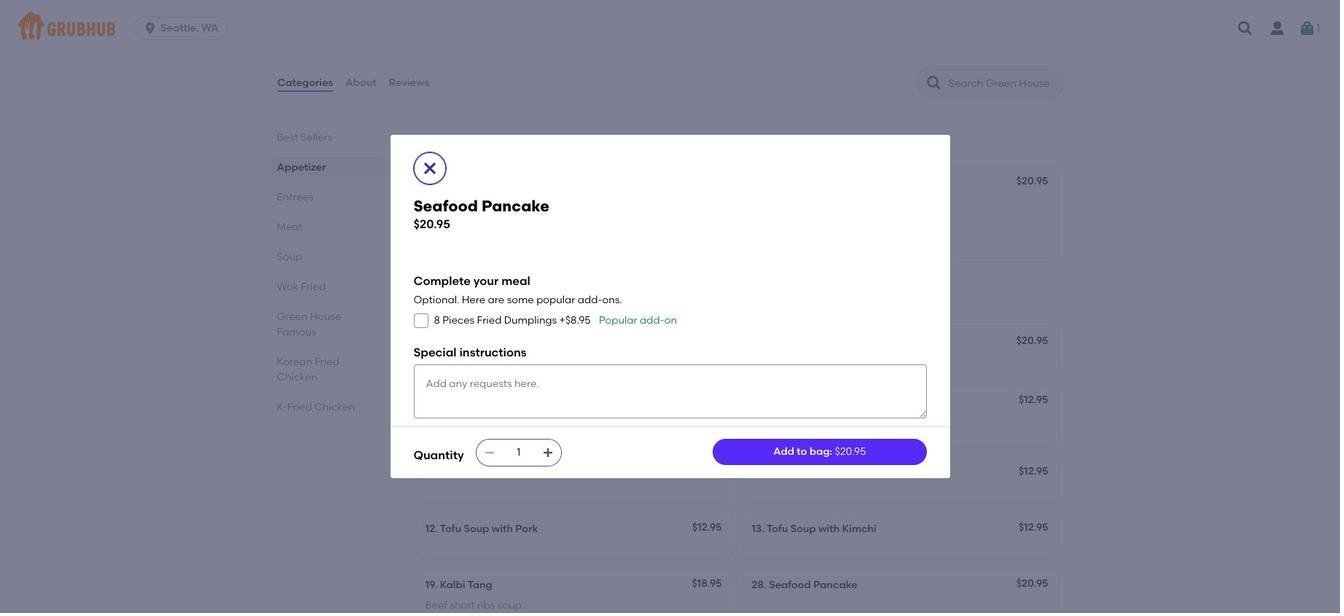 Task type: describe. For each thing, give the bounding box(es) containing it.
korean fried chicken
[[277, 356, 339, 384]]

+
[[560, 314, 566, 327]]

wok fried
[[277, 281, 325, 293]]

ribs
[[478, 600, 495, 612]]

10. tofu soup with seafood
[[425, 466, 558, 479]]

beef short ribs soup.
[[425, 600, 524, 612]]

seafood pancake $20.95
[[414, 197, 550, 231]]

1 horizontal spatial appetizer
[[414, 132, 489, 151]]

famous
[[277, 326, 316, 338]]

fried down the are
[[477, 314, 502, 327]]

soup for 12. tofu soup with pork
[[464, 523, 490, 535]]

0 horizontal spatial ribs
[[521, 339, 542, 351]]

seafood inside seafood pancake $20.95
[[414, 197, 478, 215]]

with for beef
[[817, 466, 838, 479]]

soy
[[424, 70, 442, 82]]

meat
[[277, 221, 302, 233]]

pancake inside seafood pancake $20.95
[[482, 197, 550, 215]]

fried inside button
[[469, 176, 495, 189]]

2 horizontal spatial seafood
[[769, 579, 811, 591]]

add- inside complete your meal optional. here are some popular add-ons.
[[578, 294, 603, 306]]

$12.95 button
[[743, 386, 1058, 444]]

$12.95 inside button
[[1019, 394, 1049, 406]]

main navigation navigation
[[0, 0, 1341, 57]]

some
[[507, 294, 534, 306]]

spicy image
[[425, 422, 439, 435]]

chicken for korean fried chicken
[[277, 371, 317, 384]]

popular add-on
[[599, 314, 677, 327]]

green
[[277, 311, 307, 323]]

1 horizontal spatial 6.
[[751, 70, 759, 82]]

soup for 13. tofu soup with kimchi
[[791, 523, 816, 535]]

wa
[[201, 22, 219, 34]]

$20.95 button for appetizer
[[743, 167, 1058, 261]]

special
[[414, 346, 457, 360]]

Search Green House search field
[[947, 77, 1059, 90]]

$8.95
[[566, 314, 591, 327]]

13. tofu soup with kimchi
[[752, 523, 877, 535]]

garlic
[[444, 70, 475, 82]]

green house famous
[[277, 311, 341, 338]]

$12.95 for 11. tofu soup with beef
[[1019, 465, 1049, 477]]

11.
[[752, 466, 763, 479]]

best for best seller
[[434, 321, 453, 331]]

categories
[[277, 76, 333, 89]]

pieces for 8 pieces fried dumplings
[[434, 176, 467, 189]]

optional.
[[414, 294, 460, 306]]

soy garlic ckicken 5pcs
[[424, 70, 545, 82]]

$12.95 for 13. tofu soup with kimchi
[[1019, 521, 1049, 534]]

1 vertical spatial pork
[[516, 523, 538, 535]]

complete
[[414, 274, 471, 288]]

to
[[797, 446, 808, 458]]

soup for 11. tofu soup with beef
[[789, 466, 814, 479]]

28. seafood pancake
[[752, 579, 858, 591]]

seattle, wa
[[160, 22, 219, 34]]

k-
[[277, 401, 287, 413]]

meal
[[502, 274, 531, 288]]

complete your meal optional. here are some popular add-ons.
[[414, 274, 623, 306]]

1
[[1317, 22, 1321, 34]]

$20.95 inside seafood pancake $20.95
[[414, 217, 451, 231]]

tofu for 10.
[[441, 466, 462, 479]]

8 pieces fried dumplings
[[425, 176, 551, 189]]

reviews
[[389, 76, 430, 89]]

best seller
[[434, 321, 479, 331]]

1 vertical spatial appetizer
[[277, 161, 326, 174]]

special instructions
[[414, 346, 527, 360]]

ons.
[[603, 294, 623, 306]]

$10.00
[[692, 65, 724, 78]]

k-fried chicken
[[277, 401, 355, 413]]

12.
[[425, 523, 438, 535]]

svg image up seafood pancake $20.95
[[421, 159, 439, 177]]

are
[[488, 294, 505, 306]]

8 for 8 pieces fried dumplings + $8.95
[[434, 314, 440, 327]]

$12.95 for 10. tofu soup with seafood
[[693, 465, 722, 477]]

28.
[[752, 579, 767, 591]]

$18.95
[[692, 578, 722, 590]]

search icon image
[[926, 74, 943, 92]]

svg image inside main navigation navigation
[[1237, 20, 1255, 37]]

0 vertical spatial short
[[817, 70, 844, 82]]

fried for k-fried chicken
[[287, 401, 312, 413]]

svg image up 10. tofu soup with seafood
[[484, 447, 496, 459]]

tofu for 11.
[[765, 466, 786, 479]]

svg image down optional.
[[417, 316, 425, 325]]

soup down 'meat'
[[277, 251, 302, 263]]

12. tofu soup with pork
[[425, 523, 538, 535]]

8 pieces fried dumplings button
[[417, 167, 732, 261]]

best for best sellers
[[277, 131, 298, 144]]

quantity
[[414, 448, 464, 462]]



Task type: locate. For each thing, give the bounding box(es) containing it.
8.
[[425, 395, 434, 408]]

1 vertical spatial ribs
[[521, 339, 542, 351]]

seafood down input item quantity number field on the bottom of the page
[[516, 466, 558, 479]]

Special instructions text field
[[414, 364, 927, 419]]

1 horizontal spatial entrees
[[414, 292, 471, 310]]

pieces inside button
[[434, 176, 467, 189]]

appetizer down the best sellers
[[277, 161, 326, 174]]

1 vertical spatial short
[[492, 339, 518, 351]]

seattle, wa button
[[134, 17, 234, 40]]

soup right 13.
[[791, 523, 816, 535]]

kimchi
[[843, 523, 877, 535]]

0 horizontal spatial seafood
[[414, 197, 478, 215]]

2 $20.95 button from the top
[[743, 326, 1058, 373]]

0 horizontal spatial 6. b.b.q beef short ribs
[[425, 339, 542, 351]]

b.b.q right $10.00
[[762, 70, 789, 82]]

$20.95 button for entrees
[[743, 326, 1058, 373]]

8 pieces fried dumplings + $8.95
[[434, 314, 591, 327]]

0 vertical spatial appetizer
[[414, 132, 489, 151]]

spicy right 8.
[[437, 395, 464, 408]]

dumplings inside 8 pieces fried dumplings button
[[497, 176, 551, 189]]

pieces up seafood pancake $20.95
[[434, 176, 467, 189]]

chicken for k-fried chicken
[[314, 401, 355, 413]]

svg image right input item quantity number field on the bottom of the page
[[542, 447, 554, 459]]

8 down optional.
[[434, 314, 440, 327]]

about
[[346, 76, 377, 89]]

tofu right "12."
[[440, 523, 462, 535]]

tofu right 10.
[[441, 466, 462, 479]]

seattle,
[[160, 22, 199, 34]]

Input item quantity number field
[[503, 440, 535, 466]]

appetizer
[[414, 132, 489, 151], [277, 161, 326, 174]]

0 vertical spatial 8
[[425, 176, 432, 189]]

tofu right 11.
[[765, 466, 786, 479]]

1 horizontal spatial best
[[434, 321, 453, 331]]

8 for 8 pieces fried dumplings
[[425, 176, 432, 189]]

appetizer up 8 pieces fried dumplings
[[414, 132, 489, 151]]

1 horizontal spatial b.b.q
[[467, 395, 494, 408]]

add-
[[578, 294, 603, 306], [640, 314, 665, 327]]

soup down "to"
[[789, 466, 814, 479]]

$12.95 for 12. tofu soup with pork
[[693, 521, 722, 534]]

korean
[[277, 356, 312, 368]]

seafood right '28.'
[[769, 579, 811, 591]]

seafood down 8 pieces fried dumplings
[[414, 197, 478, 215]]

svg image left 1 button on the right
[[1237, 20, 1255, 37]]

svg image inside 1 button
[[1300, 20, 1317, 37]]

pieces for 8 pieces fried dumplings + $8.95
[[443, 314, 475, 327]]

categories button
[[277, 57, 334, 109]]

with for kimchi
[[819, 523, 840, 535]]

soup.
[[498, 600, 524, 612]]

0 horizontal spatial pancake
[[482, 197, 550, 215]]

seafood
[[414, 197, 478, 215], [516, 466, 558, 479], [769, 579, 811, 591]]

here
[[462, 294, 486, 306]]

wok
[[277, 281, 298, 293]]

0 horizontal spatial 6.
[[425, 339, 434, 351]]

1 vertical spatial best
[[434, 321, 453, 331]]

fried inside the "korean fried chicken"
[[315, 356, 339, 368]]

8 up seafood pancake $20.95
[[425, 176, 432, 189]]

1 horizontal spatial short
[[817, 70, 844, 82]]

$12.95
[[1019, 394, 1049, 406], [693, 465, 722, 477], [1019, 465, 1049, 477], [693, 521, 722, 534], [1019, 521, 1049, 534]]

instructions
[[460, 346, 527, 360]]

with
[[493, 466, 514, 479], [817, 466, 838, 479], [492, 523, 513, 535], [819, 523, 840, 535]]

1 $20.95 button from the top
[[743, 167, 1058, 261]]

6. b.b.q beef short ribs
[[751, 70, 867, 82], [425, 339, 542, 351]]

fried for korean fried chicken
[[315, 356, 339, 368]]

add- right popular
[[640, 314, 665, 327]]

tofu
[[441, 466, 462, 479], [765, 466, 786, 479], [440, 523, 462, 535], [767, 523, 788, 535]]

popular
[[599, 314, 638, 327]]

11. tofu soup with beef
[[752, 466, 863, 479]]

svg image inside seattle, wa button
[[143, 21, 158, 36]]

bag:
[[810, 446, 833, 458]]

sellers
[[300, 131, 332, 144]]

b.b.q
[[762, 70, 789, 82], [437, 339, 464, 351], [467, 395, 494, 408]]

with for seafood
[[493, 466, 514, 479]]

1 vertical spatial 6.
[[425, 339, 434, 351]]

tang
[[468, 579, 493, 591]]

1 vertical spatial 8
[[434, 314, 440, 327]]

1 horizontal spatial seafood
[[516, 466, 558, 479]]

1 vertical spatial add-
[[640, 314, 665, 327]]

soup right 10.
[[465, 466, 490, 479]]

svg image
[[1300, 20, 1317, 37], [143, 21, 158, 36]]

1 horizontal spatial svg image
[[1300, 20, 1317, 37]]

2 horizontal spatial b.b.q
[[762, 70, 789, 82]]

19.
[[425, 579, 438, 591]]

2 vertical spatial seafood
[[769, 579, 811, 591]]

tofu right 13.
[[767, 523, 788, 535]]

8. spicy b.b.q pork
[[425, 395, 519, 408]]

kalbi
[[440, 579, 466, 591]]

0 horizontal spatial short
[[492, 339, 518, 351]]

popular
[[537, 294, 576, 306]]

add to bag: $20.95
[[774, 446, 867, 458]]

19. kalbi tang
[[425, 579, 493, 591]]

tofu for 13.
[[767, 523, 788, 535]]

1 vertical spatial seafood
[[516, 466, 558, 479]]

2 vertical spatial b.b.q
[[467, 395, 494, 408]]

0 vertical spatial pork
[[497, 395, 519, 408]]

1 vertical spatial $20.95 button
[[743, 326, 1058, 373]]

0 vertical spatial chicken
[[277, 371, 317, 384]]

chicken down korean
[[277, 371, 317, 384]]

with left kimchi
[[819, 523, 840, 535]]

13.
[[752, 523, 765, 535]]

0 vertical spatial pancake
[[482, 197, 550, 215]]

entrees up 'meat'
[[277, 191, 313, 203]]

pancake
[[482, 197, 550, 215], [814, 579, 858, 591]]

pancake down 13. tofu soup with kimchi
[[814, 579, 858, 591]]

with down bag:
[[817, 466, 838, 479]]

0 horizontal spatial add-
[[578, 294, 603, 306]]

on
[[665, 314, 677, 327]]

8
[[425, 176, 432, 189], [434, 314, 440, 327]]

0 horizontal spatial entrees
[[277, 191, 313, 203]]

1 vertical spatial b.b.q
[[437, 339, 464, 351]]

1 vertical spatial pancake
[[814, 579, 858, 591]]

1 vertical spatial dumplings
[[504, 314, 557, 327]]

pork
[[497, 395, 519, 408], [516, 523, 538, 535]]

0 vertical spatial 6. b.b.q beef short ribs
[[751, 70, 867, 82]]

pork down instructions
[[497, 395, 519, 408]]

1 horizontal spatial add-
[[640, 314, 665, 327]]

fried up seafood pancake $20.95
[[469, 176, 495, 189]]

dumplings for 8 pieces fried dumplings
[[497, 176, 551, 189]]

0 vertical spatial best
[[277, 131, 298, 144]]

fried right wok
[[301, 281, 325, 293]]

best sellers
[[277, 131, 332, 144]]

0 vertical spatial ribs
[[846, 70, 867, 82]]

about button
[[345, 57, 377, 109]]

0 horizontal spatial b.b.q
[[437, 339, 464, 351]]

0 vertical spatial spicy
[[437, 395, 464, 408]]

short
[[450, 600, 475, 612]]

fried down the "korean fried chicken"
[[287, 401, 312, 413]]

dumplings down some
[[504, 314, 557, 327]]

entrees down "complete"
[[414, 292, 471, 310]]

pancake down 8 pieces fried dumplings
[[482, 197, 550, 215]]

pork down 10. tofu soup with seafood
[[516, 523, 538, 535]]

dumplings up seafood pancake $20.95
[[497, 176, 551, 189]]

your
[[474, 274, 499, 288]]

1 horizontal spatial 6. b.b.q beef short ribs
[[751, 70, 867, 82]]

fried right korean
[[315, 356, 339, 368]]

soup right "12."
[[464, 523, 490, 535]]

best left seller
[[434, 321, 453, 331]]

6. right $10.00
[[751, 70, 759, 82]]

pieces down here
[[443, 314, 475, 327]]

0 vertical spatial pieces
[[434, 176, 467, 189]]

1 vertical spatial pieces
[[443, 314, 475, 327]]

fried
[[469, 176, 495, 189], [301, 281, 325, 293], [477, 314, 502, 327], [315, 356, 339, 368], [287, 401, 312, 413]]

entrees
[[277, 191, 313, 203], [414, 292, 471, 310]]

house
[[310, 311, 341, 323]]

1 horizontal spatial pancake
[[814, 579, 858, 591]]

best left sellers
[[277, 131, 298, 144]]

with down input item quantity number field on the bottom of the page
[[493, 466, 514, 479]]

seller
[[455, 321, 479, 331]]

0 vertical spatial dumplings
[[497, 176, 551, 189]]

short
[[817, 70, 844, 82], [492, 339, 518, 351]]

0 horizontal spatial best
[[277, 131, 298, 144]]

1 vertical spatial 6. b.b.q beef short ribs
[[425, 339, 542, 351]]

0 horizontal spatial appetizer
[[277, 161, 326, 174]]

0 vertical spatial $20.95 button
[[743, 167, 1058, 261]]

ckicken
[[478, 70, 518, 82]]

0 vertical spatial b.b.q
[[762, 70, 789, 82]]

$22.95
[[1019, 65, 1050, 78]]

1 button
[[1300, 15, 1321, 42]]

0 vertical spatial add-
[[578, 294, 603, 306]]

chicken down the "korean fried chicken"
[[314, 401, 355, 413]]

0 vertical spatial entrees
[[277, 191, 313, 203]]

6. down 'best seller'
[[425, 339, 434, 351]]

best
[[277, 131, 298, 144], [434, 321, 453, 331]]

spicy right spicy icon
[[441, 423, 464, 433]]

spicy
[[437, 395, 464, 408], [441, 423, 464, 433]]

svg image
[[1237, 20, 1255, 37], [421, 159, 439, 177], [417, 316, 425, 325], [484, 447, 496, 459], [542, 447, 554, 459]]

5pcs
[[521, 70, 545, 82]]

chicken inside the "korean fried chicken"
[[277, 371, 317, 384]]

b.b.q down 'best seller'
[[437, 339, 464, 351]]

soup
[[277, 251, 302, 263], [465, 466, 490, 479], [789, 466, 814, 479], [464, 523, 490, 535], [791, 523, 816, 535]]

tofu for 12.
[[440, 523, 462, 535]]

1 vertical spatial entrees
[[414, 292, 471, 310]]

add
[[774, 446, 795, 458]]

svg image for 1
[[1300, 20, 1317, 37]]

6.
[[751, 70, 759, 82], [425, 339, 434, 351]]

1 horizontal spatial ribs
[[846, 70, 867, 82]]

b.b.q down special instructions
[[467, 395, 494, 408]]

1 vertical spatial spicy
[[441, 423, 464, 433]]

0 vertical spatial 6.
[[751, 70, 759, 82]]

fried for wok fried
[[301, 281, 325, 293]]

0 vertical spatial seafood
[[414, 197, 478, 215]]

0 horizontal spatial 8
[[425, 176, 432, 189]]

with for pork
[[492, 523, 513, 535]]

10.
[[425, 466, 439, 479]]

with down 10. tofu soup with seafood
[[492, 523, 513, 535]]

8 inside button
[[425, 176, 432, 189]]

soup for 10. tofu soup with seafood
[[465, 466, 490, 479]]

chicken
[[277, 371, 317, 384], [314, 401, 355, 413]]

dumplings
[[497, 176, 551, 189], [504, 314, 557, 327]]

0 horizontal spatial svg image
[[143, 21, 158, 36]]

reviews button
[[388, 57, 430, 109]]

dumplings for 8 pieces fried dumplings + $8.95
[[504, 314, 557, 327]]

svg image for seattle, wa
[[143, 21, 158, 36]]

1 horizontal spatial 8
[[434, 314, 440, 327]]

$20.95 button
[[743, 167, 1058, 261], [743, 326, 1058, 373]]

add- up $8.95
[[578, 294, 603, 306]]

1 vertical spatial chicken
[[314, 401, 355, 413]]



Task type: vqa. For each thing, say whether or not it's contained in the screenshot.
2nd Great from the top
no



